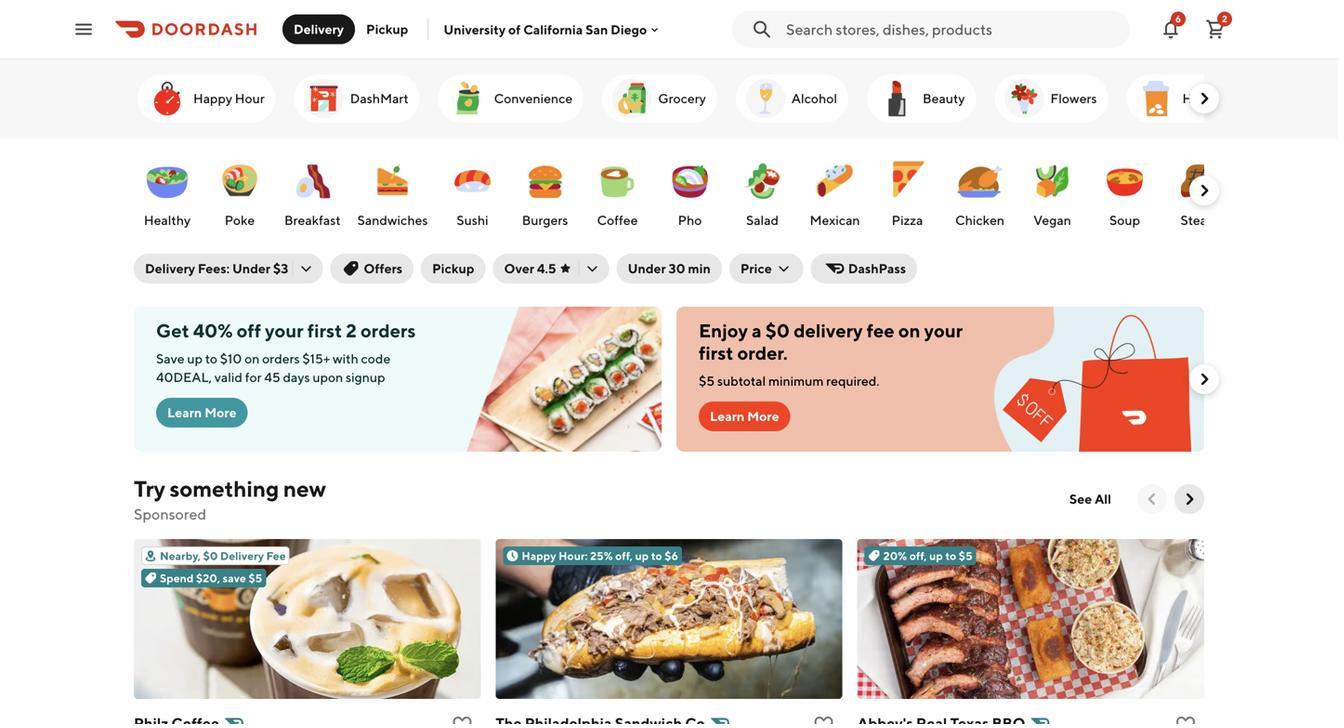 Task type: vqa. For each thing, say whether or not it's contained in the screenshot.
Learn More button
yes



Task type: describe. For each thing, give the bounding box(es) containing it.
0 vertical spatial next button of carousel image
[[1196, 370, 1214, 389]]

happy for happy hour
[[193, 91, 232, 106]]

0 horizontal spatial $0
[[203, 549, 218, 562]]

delivery for delivery
[[294, 21, 344, 37]]

sandwiches
[[358, 212, 428, 228]]

45
[[264, 370, 280, 385]]

offers button
[[330, 254, 414, 284]]

all
[[1095, 491, 1112, 507]]

coffee
[[597, 212, 638, 228]]

nearby,
[[160, 549, 201, 562]]

dashmart image
[[302, 76, 347, 121]]

convenience image
[[446, 76, 491, 121]]

required.
[[827, 373, 880, 389]]

breakfast
[[284, 212, 341, 228]]

for
[[245, 370, 262, 385]]

order.
[[738, 342, 788, 364]]

beauty
[[923, 91, 965, 106]]

$6
[[665, 549, 679, 562]]

with
[[333, 351, 359, 366]]

chicken
[[956, 212, 1005, 228]]

flowers image
[[1003, 76, 1047, 121]]

burgers
[[522, 212, 568, 228]]

2 off, from the left
[[910, 549, 927, 562]]

25%
[[590, 549, 613, 562]]

1 horizontal spatial orders
[[361, 320, 416, 342]]

1 horizontal spatial pickup button
[[421, 254, 486, 284]]

california
[[524, 22, 583, 37]]

min
[[688, 261, 711, 276]]

4.5
[[537, 261, 557, 276]]

upon
[[313, 370, 343, 385]]

2 button
[[1197, 11, 1235, 48]]

grocery
[[658, 91, 706, 106]]

under 30 min
[[628, 261, 711, 276]]

happy for happy hour: 25% off, up to $6
[[522, 549, 556, 562]]

1 horizontal spatial to
[[651, 549, 663, 562]]

up inside get 40% off your first 2 orders save up to $10 on orders $15+ with code 40deal, valid for 45 days upon signup
[[187, 351, 203, 366]]

pickup for rightmost pickup button
[[432, 261, 475, 276]]

alcohol
[[792, 91, 838, 106]]

pickup for the leftmost pickup button
[[366, 21, 409, 37]]

diego
[[611, 22, 647, 37]]

beauty image
[[875, 76, 919, 121]]

notification bell image
[[1160, 18, 1183, 40]]

save
[[156, 351, 185, 366]]

sponsored
[[134, 505, 207, 523]]

subtotal
[[718, 373, 766, 389]]

health link
[[1127, 74, 1234, 123]]

3 items, open order cart image
[[1205, 18, 1227, 40]]

try something new sponsored
[[134, 476, 326, 523]]

2 inside get 40% off your first 2 orders save up to $10 on orders $15+ with code 40deal, valid for 45 days upon signup
[[346, 320, 357, 342]]

university of california san diego
[[444, 22, 647, 37]]

more for up
[[205, 405, 237, 420]]

get 40% off your first 2 orders save up to $10 on orders $15+ with code 40deal, valid for 45 days upon signup
[[156, 320, 416, 385]]

soup
[[1110, 212, 1141, 228]]

delivery for delivery fees: under $3
[[145, 261, 195, 276]]

see all link
[[1059, 484, 1123, 514]]

1 horizontal spatial up
[[635, 549, 649, 562]]

pho
[[678, 212, 702, 228]]

nearby, $0 delivery fee
[[160, 549, 286, 562]]

1 vertical spatial $5
[[959, 549, 973, 562]]

on inside enjoy a $0 delivery fee on your first order. $5 subtotal minimum required.
[[899, 320, 921, 342]]

enjoy a $0 delivery fee on your first order. $5 subtotal minimum required.
[[699, 320, 963, 389]]

spend
[[160, 572, 194, 585]]

fee
[[867, 320, 895, 342]]

price
[[741, 261, 772, 276]]

convenience
[[494, 91, 573, 106]]

over 4.5 button
[[493, 254, 610, 284]]

poke
[[225, 212, 255, 228]]

learn more button for up
[[156, 398, 248, 428]]

to inside get 40% off your first 2 orders save up to $10 on orders $15+ with code 40deal, valid for 45 days upon signup
[[205, 351, 217, 366]]

$3
[[273, 261, 289, 276]]

hour:
[[559, 549, 588, 562]]

health image
[[1135, 76, 1179, 121]]

6
[[1176, 13, 1182, 24]]

$10
[[220, 351, 242, 366]]

mexican
[[810, 212, 860, 228]]

get
[[156, 320, 189, 342]]

20% off, up to $5
[[884, 549, 973, 562]]

dashmart
[[350, 91, 409, 106]]

minimum
[[769, 373, 824, 389]]

healthy
[[144, 212, 191, 228]]

see
[[1070, 491, 1093, 507]]

days
[[283, 370, 310, 385]]

a
[[752, 320, 762, 342]]



Task type: locate. For each thing, give the bounding box(es) containing it.
happy hour link
[[138, 74, 276, 123]]

to right 20%
[[946, 549, 957, 562]]

$5 right 20%
[[959, 549, 973, 562]]

san
[[586, 22, 608, 37]]

learn more button down 40deal,
[[156, 398, 248, 428]]

happy left hour on the top left
[[193, 91, 232, 106]]

pickup right delivery button
[[366, 21, 409, 37]]

of
[[509, 22, 521, 37]]

1 horizontal spatial learn more button
[[699, 402, 791, 431]]

40%
[[193, 320, 233, 342]]

0 horizontal spatial pickup button
[[355, 14, 420, 44]]

vegan
[[1034, 212, 1072, 228]]

0 vertical spatial on
[[899, 320, 921, 342]]

0 horizontal spatial on
[[245, 351, 260, 366]]

2 horizontal spatial click to add this store to your saved list image
[[1175, 714, 1197, 724]]

happy hour image
[[145, 76, 190, 121]]

learn more for order.
[[710, 409, 780, 424]]

0 horizontal spatial first
[[308, 320, 342, 342]]

save
[[223, 572, 246, 585]]

1 click to add this store to your saved list image from the left
[[451, 714, 474, 724]]

1 vertical spatial pickup button
[[421, 254, 486, 284]]

0 vertical spatial $5
[[699, 373, 715, 389]]

learn more button
[[156, 398, 248, 428], [699, 402, 791, 431]]

pizza
[[892, 212, 924, 228]]

Store search: begin typing to search for stores available on DoorDash text field
[[787, 19, 1119, 40]]

0 vertical spatial pickup
[[366, 21, 409, 37]]

0 vertical spatial next button of carousel image
[[1196, 89, 1214, 108]]

beauty link
[[867, 74, 977, 123]]

1 vertical spatial first
[[699, 342, 734, 364]]

alcohol link
[[736, 74, 849, 123]]

2 next button of carousel image from the top
[[1196, 181, 1214, 200]]

1 horizontal spatial happy
[[522, 549, 556, 562]]

1 horizontal spatial your
[[925, 320, 963, 342]]

1 horizontal spatial delivery
[[220, 549, 264, 562]]

$0 inside enjoy a $0 delivery fee on your first order. $5 subtotal minimum required.
[[766, 320, 790, 342]]

1 vertical spatial on
[[245, 351, 260, 366]]

0 horizontal spatial more
[[205, 405, 237, 420]]

learn more button for order.
[[699, 402, 791, 431]]

under 30 min button
[[617, 254, 722, 284]]

convenience link
[[439, 74, 584, 123]]

2 inside button
[[1223, 13, 1228, 24]]

next button of carousel image up steak
[[1196, 181, 1214, 200]]

1 horizontal spatial pickup
[[432, 261, 475, 276]]

0 horizontal spatial off,
[[616, 549, 633, 562]]

valid
[[215, 370, 243, 385]]

flowers link
[[995, 74, 1109, 123]]

$5
[[699, 373, 715, 389], [959, 549, 973, 562], [249, 572, 262, 585]]

click to add this store to your saved list image
[[451, 714, 474, 724], [813, 714, 835, 724], [1175, 714, 1197, 724]]

0 horizontal spatial under
[[232, 261, 271, 276]]

happy hour: 25% off, up to $6
[[522, 549, 679, 562]]

1 horizontal spatial $5
[[699, 373, 715, 389]]

1 horizontal spatial $0
[[766, 320, 790, 342]]

0 horizontal spatial 2
[[346, 320, 357, 342]]

learn more down subtotal
[[710, 409, 780, 424]]

learn more for up
[[167, 405, 237, 420]]

$0 right a
[[766, 320, 790, 342]]

your right off at the top left
[[265, 320, 304, 342]]

under
[[232, 261, 271, 276], [628, 261, 666, 276]]

more
[[205, 405, 237, 420], [748, 409, 780, 424]]

alcohol image
[[744, 76, 788, 121]]

delivery up dashmart image
[[294, 21, 344, 37]]

2 horizontal spatial to
[[946, 549, 957, 562]]

hour
[[235, 91, 265, 106]]

happy hour
[[193, 91, 265, 106]]

flowers
[[1051, 91, 1098, 106]]

1 horizontal spatial under
[[628, 261, 666, 276]]

more for order.
[[748, 409, 780, 424]]

health
[[1183, 91, 1223, 106]]

on right fee
[[899, 320, 921, 342]]

1 vertical spatial $0
[[203, 549, 218, 562]]

learn down 40deal,
[[167, 405, 202, 420]]

grocery image
[[610, 76, 655, 121]]

on up for
[[245, 351, 260, 366]]

1 vertical spatial delivery
[[145, 261, 195, 276]]

1 horizontal spatial click to add this store to your saved list image
[[813, 714, 835, 724]]

orders up 45
[[262, 351, 300, 366]]

under left $3 at left top
[[232, 261, 271, 276]]

0 vertical spatial $0
[[766, 320, 790, 342]]

first up $15+
[[308, 320, 342, 342]]

$5 left subtotal
[[699, 373, 715, 389]]

happy left hour: at the bottom left of page
[[522, 549, 556, 562]]

your
[[265, 320, 304, 342], [925, 320, 963, 342]]

0 vertical spatial orders
[[361, 320, 416, 342]]

to left $6
[[651, 549, 663, 562]]

$20,
[[196, 572, 220, 585]]

2 under from the left
[[628, 261, 666, 276]]

next button of carousel image right health icon at the right of page
[[1196, 89, 1214, 108]]

price button
[[730, 254, 804, 284]]

0 horizontal spatial learn more button
[[156, 398, 248, 428]]

$15+
[[302, 351, 330, 366]]

up
[[187, 351, 203, 366], [635, 549, 649, 562], [930, 549, 943, 562]]

0 horizontal spatial pickup
[[366, 21, 409, 37]]

1 vertical spatial next button of carousel image
[[1196, 181, 1214, 200]]

1 horizontal spatial first
[[699, 342, 734, 364]]

delivery
[[294, 21, 344, 37], [145, 261, 195, 276], [220, 549, 264, 562]]

0 horizontal spatial orders
[[262, 351, 300, 366]]

pickup button down sushi
[[421, 254, 486, 284]]

1 vertical spatial pickup
[[432, 261, 475, 276]]

off, right 20%
[[910, 549, 927, 562]]

see all
[[1070, 491, 1112, 507]]

first down enjoy
[[699, 342, 734, 364]]

sushi
[[457, 212, 489, 228]]

0 vertical spatial happy
[[193, 91, 232, 106]]

your right fee
[[925, 320, 963, 342]]

grocery link
[[603, 74, 717, 123]]

more down subtotal
[[748, 409, 780, 424]]

next button of carousel image
[[1196, 370, 1214, 389], [1181, 490, 1199, 509]]

off
[[237, 320, 261, 342]]

1 vertical spatial 2
[[346, 320, 357, 342]]

click to add this store to your saved list image for happy
[[813, 714, 835, 724]]

dashpass button
[[811, 254, 918, 284]]

enjoy
[[699, 320, 748, 342]]

first inside get 40% off your first 2 orders save up to $10 on orders $15+ with code 40deal, valid for 45 days upon signup
[[308, 320, 342, 342]]

1 vertical spatial happy
[[522, 549, 556, 562]]

learn more down 40deal,
[[167, 405, 237, 420]]

your inside get 40% off your first 2 orders save up to $10 on orders $15+ with code 40deal, valid for 45 days upon signup
[[265, 320, 304, 342]]

1 horizontal spatial learn
[[710, 409, 745, 424]]

to left $10
[[205, 351, 217, 366]]

1 next button of carousel image from the top
[[1196, 89, 1214, 108]]

learn
[[167, 405, 202, 420], [710, 409, 745, 424]]

0 horizontal spatial to
[[205, 351, 217, 366]]

1 horizontal spatial more
[[748, 409, 780, 424]]

pickup down sushi
[[432, 261, 475, 276]]

first
[[308, 320, 342, 342], [699, 342, 734, 364]]

delivery fees: under $3
[[145, 261, 289, 276]]

0 horizontal spatial learn
[[167, 405, 202, 420]]

0 vertical spatial pickup button
[[355, 14, 420, 44]]

more down valid
[[205, 405, 237, 420]]

learn down subtotal
[[710, 409, 745, 424]]

dashmart link
[[294, 74, 420, 123]]

1 your from the left
[[265, 320, 304, 342]]

2 horizontal spatial up
[[930, 549, 943, 562]]

$0 up spend $20, save $5
[[203, 549, 218, 562]]

over
[[504, 261, 535, 276]]

3 click to add this store to your saved list image from the left
[[1175, 714, 1197, 724]]

learn for save
[[167, 405, 202, 420]]

try
[[134, 476, 165, 502]]

your inside enjoy a $0 delivery fee on your first order. $5 subtotal minimum required.
[[925, 320, 963, 342]]

1 horizontal spatial 2
[[1223, 13, 1228, 24]]

delivery button
[[283, 14, 355, 44]]

up left $6
[[635, 549, 649, 562]]

0 horizontal spatial $5
[[249, 572, 262, 585]]

university
[[444, 22, 506, 37]]

2 your from the left
[[925, 320, 963, 342]]

pickup
[[366, 21, 409, 37], [432, 261, 475, 276]]

new
[[283, 476, 326, 502]]

0 horizontal spatial learn more
[[167, 405, 237, 420]]

$5 right save
[[249, 572, 262, 585]]

$5 inside enjoy a $0 delivery fee on your first order. $5 subtotal minimum required.
[[699, 373, 715, 389]]

orders up "code"
[[361, 320, 416, 342]]

open menu image
[[73, 18, 95, 40]]

fees:
[[198, 261, 230, 276]]

previous button of carousel image
[[1144, 490, 1162, 509]]

off, right 25% on the left bottom of page
[[616, 549, 633, 562]]

2 vertical spatial $5
[[249, 572, 262, 585]]

signup
[[346, 370, 385, 385]]

2 horizontal spatial $5
[[959, 549, 973, 562]]

0 horizontal spatial your
[[265, 320, 304, 342]]

0 horizontal spatial up
[[187, 351, 203, 366]]

2 up with
[[346, 320, 357, 342]]

salad
[[746, 212, 779, 228]]

something
[[170, 476, 279, 502]]

30
[[669, 261, 686, 276]]

pickup button up dashmart
[[355, 14, 420, 44]]

dashpass
[[849, 261, 907, 276]]

delivery
[[794, 320, 863, 342]]

1 under from the left
[[232, 261, 271, 276]]

0 horizontal spatial delivery
[[145, 261, 195, 276]]

2 right "6"
[[1223, 13, 1228, 24]]

up right 20%
[[930, 549, 943, 562]]

1 off, from the left
[[616, 549, 633, 562]]

0 horizontal spatial happy
[[193, 91, 232, 106]]

learn more
[[167, 405, 237, 420], [710, 409, 780, 424]]

0 horizontal spatial click to add this store to your saved list image
[[451, 714, 474, 724]]

delivery left "fees:"
[[145, 261, 195, 276]]

fee
[[266, 549, 286, 562]]

steak
[[1181, 212, 1215, 228]]

0 vertical spatial delivery
[[294, 21, 344, 37]]

2 click to add this store to your saved list image from the left
[[813, 714, 835, 724]]

university of california san diego button
[[444, 22, 662, 37]]

delivery inside button
[[294, 21, 344, 37]]

spend $20, save $5
[[160, 572, 262, 585]]

click to add this store to your saved list image for 20%
[[1175, 714, 1197, 724]]

1 vertical spatial orders
[[262, 351, 300, 366]]

0 vertical spatial first
[[308, 320, 342, 342]]

code
[[361, 351, 391, 366]]

40deal,
[[156, 370, 212, 385]]

2 horizontal spatial delivery
[[294, 21, 344, 37]]

delivery up save
[[220, 549, 264, 562]]

on inside get 40% off your first 2 orders save up to $10 on orders $15+ with code 40deal, valid for 45 days upon signup
[[245, 351, 260, 366]]

learn for first
[[710, 409, 745, 424]]

2 vertical spatial delivery
[[220, 549, 264, 562]]

offers
[[364, 261, 403, 276]]

over 4.5
[[504, 261, 557, 276]]

under left 30 at top
[[628, 261, 666, 276]]

on
[[899, 320, 921, 342], [245, 351, 260, 366]]

under inside button
[[628, 261, 666, 276]]

learn more button down subtotal
[[699, 402, 791, 431]]

up up 40deal,
[[187, 351, 203, 366]]

1 horizontal spatial on
[[899, 320, 921, 342]]

2
[[1223, 13, 1228, 24], [346, 320, 357, 342]]

next button of carousel image
[[1196, 89, 1214, 108], [1196, 181, 1214, 200]]

1 horizontal spatial learn more
[[710, 409, 780, 424]]

first inside enjoy a $0 delivery fee on your first order. $5 subtotal minimum required.
[[699, 342, 734, 364]]

20%
[[884, 549, 908, 562]]

1 vertical spatial next button of carousel image
[[1181, 490, 1199, 509]]

0 vertical spatial 2
[[1223, 13, 1228, 24]]

1 horizontal spatial off,
[[910, 549, 927, 562]]



